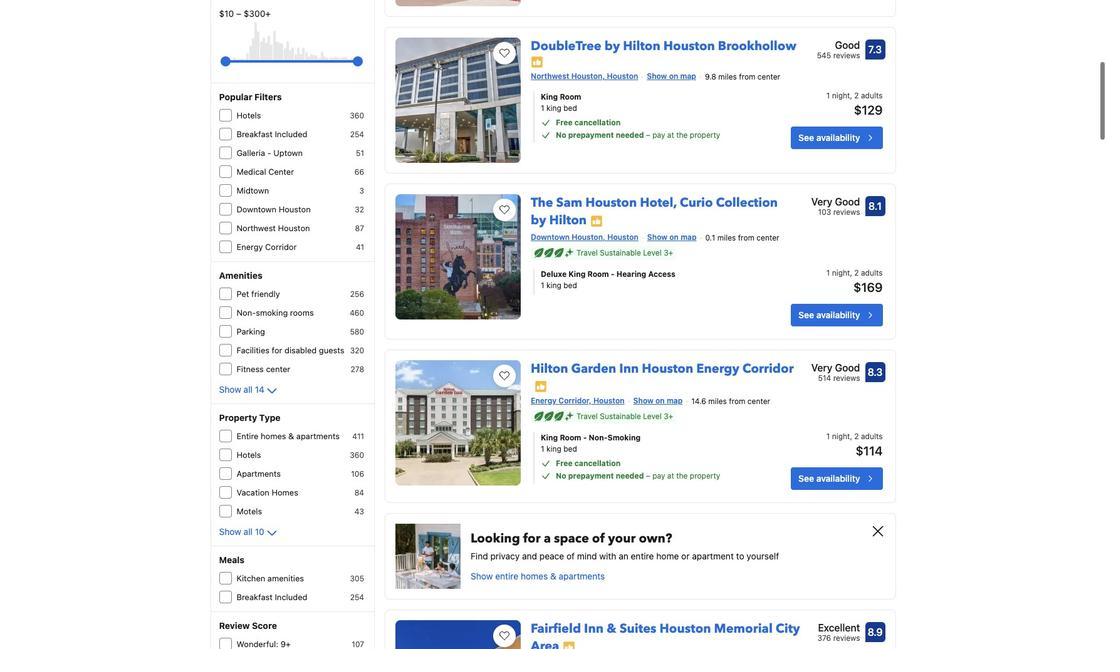Task type: vqa. For each thing, say whether or not it's contained in the screenshot.
property to the top
yes



Task type: describe. For each thing, give the bounding box(es) containing it.
king room - non-smoking link
[[541, 432, 753, 443]]

hotel,
[[640, 194, 677, 211]]

homes
[[272, 487, 298, 497]]

reviews inside excellent 376 reviews
[[833, 633, 860, 642]]

apartments
[[237, 468, 281, 478]]

1 horizontal spatial non-
[[589, 432, 608, 442]]

galleria
[[237, 147, 265, 157]]

looking for a space of your own? find privacy and peace of mind with an entire home or apartment to yourself
[[471, 530, 779, 561]]

514
[[818, 373, 831, 382]]

amenities
[[219, 270, 263, 280]]

show on map for houston
[[647, 232, 697, 241]]

king room link
[[541, 91, 753, 102]]

very for collection
[[811, 196, 833, 207]]

looking
[[471, 530, 520, 547]]

2 360 from the top
[[350, 450, 364, 459]]

see availability for collection
[[799, 309, 860, 320]]

prepayment for garden
[[568, 471, 614, 480]]

downtown for downtown houston, houston
[[531, 232, 570, 241]]

2 horizontal spatial energy
[[697, 360, 739, 377]]

pay for inn
[[653, 471, 665, 480]]

an
[[619, 550, 629, 561]]

king for hilton
[[541, 432, 558, 442]]

scored 8.3 element
[[865, 362, 885, 382]]

2 vertical spatial hilton
[[531, 360, 568, 377]]

on for hilton
[[669, 71, 678, 80]]

needed for hilton
[[616, 130, 644, 139]]

41
[[356, 242, 364, 251]]

medical
[[237, 166, 266, 176]]

1 see from the top
[[799, 132, 814, 142]]

0 vertical spatial corridor
[[265, 241, 297, 251]]

from for energy
[[729, 396, 746, 406]]

suites
[[620, 620, 657, 637]]

2 for the sam houston hotel, curio collection by hilton
[[855, 268, 859, 277]]

houston up 14.6
[[642, 360, 693, 377]]

at for inn
[[667, 471, 674, 480]]

show all 14 button
[[219, 383, 280, 398]]

miles for energy
[[708, 396, 727, 406]]

no prepayment needed – pay at the property for hilton
[[556, 130, 720, 139]]

on for houston
[[670, 232, 679, 241]]

43
[[355, 506, 364, 516]]

0 vertical spatial non-
[[237, 307, 256, 317]]

show down hilton garden inn houston energy corridor
[[633, 396, 654, 405]]

hilton garden inn houston energy corridor link
[[531, 355, 794, 377]]

adults for the sam houston hotel, curio collection by hilton
[[861, 268, 883, 277]]

320
[[350, 345, 364, 355]]

king room
[[541, 92, 581, 101]]

& for homes
[[288, 431, 294, 441]]

inn inside "fairfield inn & suites houston memorial city area"
[[584, 620, 604, 637]]

for for looking
[[523, 530, 541, 547]]

score
[[252, 620, 277, 631]]

411
[[352, 431, 364, 441]]

fairfield inn & suites houston memorial city area link
[[531, 615, 800, 649]]

excellent 376 reviews
[[818, 622, 860, 642]]

center for doubletree by hilton houston brookhollow
[[758, 72, 780, 81]]

all for 10
[[244, 526, 253, 537]]

14
[[255, 384, 265, 394]]

looking for a space of your own? image
[[396, 523, 461, 589]]

popular
[[219, 91, 252, 102]]

included for meals
[[275, 592, 307, 602]]

good inside good 545 reviews
[[835, 39, 860, 50]]

entire inside looking for a space of your own? find privacy and peace of mind with an entire home or apartment to yourself
[[631, 550, 654, 561]]

breakfast included for meals
[[237, 592, 307, 602]]

the sam houston hotel, curio collection by hilton link
[[531, 189, 778, 228]]

scored 8.1 element
[[865, 196, 885, 216]]

corridor,
[[559, 396, 592, 405]]

sustainable for inn
[[600, 411, 641, 421]]

on for inn
[[656, 396, 665, 405]]

prepayment for by
[[568, 130, 614, 139]]

2 for hilton garden inn houston energy corridor
[[855, 431, 859, 441]]

103
[[818, 207, 831, 216]]

center for the sam houston hotel, curio collection by hilton
[[757, 232, 780, 242]]

7.3
[[869, 43, 882, 55]]

travel sustainable level 3+ for houston
[[577, 247, 673, 257]]

property for brookhollow
[[690, 130, 720, 139]]

this property is part of our preferred partner program. it's committed to providing excellent service and good value. it'll pay us a higher commission if you make a booking. image for the
[[591, 214, 603, 227]]

show all 14
[[219, 384, 265, 394]]

1 horizontal spatial of
[[592, 530, 605, 547]]

14.6
[[692, 396, 706, 406]]

1 vertical spatial this property is part of our preferred partner program. it's committed to providing excellent service and good value. it'll pay us a higher commission if you make a booking. image
[[535, 380, 547, 392]]

the sam houston hotel, curio collection by hilton image
[[396, 194, 521, 319]]

this property is part of our preferred partner program. it's committed to providing excellent service and good value. it'll pay us a higher commission if you make a booking. image for the
[[591, 214, 603, 227]]

uptown
[[273, 147, 303, 157]]

1 down king room - non-smoking
[[541, 444, 544, 453]]

9.8 miles from center
[[705, 72, 780, 81]]

show on map for hilton
[[647, 71, 696, 80]]

see for corridor
[[799, 473, 814, 483]]

the
[[531, 194, 553, 211]]

area
[[531, 637, 559, 649]]

see availability link for corridor
[[791, 467, 883, 490]]

room for garden
[[560, 432, 581, 442]]

medical center
[[237, 166, 294, 176]]

1 night , 2 adults $114
[[827, 431, 883, 458]]

yourself
[[747, 550, 779, 561]]

51
[[356, 148, 364, 157]]

motels
[[237, 506, 262, 516]]

northwest for northwest houston, houston
[[531, 71, 569, 80]]

rooms
[[290, 307, 314, 317]]

a
[[544, 530, 551, 547]]

0 vertical spatial –
[[236, 8, 241, 18]]

show up king room link
[[647, 71, 667, 80]]

popular filters
[[219, 91, 282, 102]]

$10 – $300+
[[219, 8, 271, 18]]

84
[[355, 488, 364, 497]]

1 hotels from the top
[[237, 110, 261, 120]]

availability for corridor
[[817, 473, 860, 483]]

1 king bed for doubletree
[[541, 103, 577, 112]]

vacation homes
[[237, 487, 298, 497]]

from for curio
[[738, 232, 755, 242]]

very for corridor
[[811, 362, 833, 373]]

downtown for downtown houston
[[237, 204, 277, 214]]

type
[[259, 412, 281, 422]]

hilton garden inn houston energy corridor image
[[396, 360, 521, 485]]

254 for popular filters
[[350, 129, 364, 139]]

breakfast for meals
[[237, 592, 273, 602]]

1 inside "1 night , 2 adults $114"
[[827, 431, 830, 441]]

0 vertical spatial hilton
[[623, 37, 661, 54]]

garden
[[571, 360, 616, 377]]

very good 103 reviews
[[811, 196, 860, 216]]

254 for meals
[[350, 592, 364, 602]]

545
[[817, 50, 831, 60]]

miles for brookhollow
[[718, 72, 737, 81]]

good 545 reviews
[[817, 39, 860, 60]]

houston, for by
[[571, 71, 605, 80]]

houston up hearing
[[607, 232, 639, 241]]

8.9
[[868, 626, 883, 637]]

included for popular filters
[[275, 128, 307, 139]]

see availability for corridor
[[799, 473, 860, 483]]

houston down downtown houston
[[278, 223, 310, 233]]

king inside the deluxe king room - hearing access 1 king bed
[[547, 280, 561, 289]]

review score
[[219, 620, 277, 631]]

northwest houston
[[237, 223, 310, 233]]

facilities for disabled guests 320
[[237, 345, 364, 355]]

2 for doubletree by hilton houston brookhollow
[[855, 90, 859, 100]]

, for the sam houston hotel, curio collection by hilton
[[850, 268, 852, 277]]

sam
[[556, 194, 582, 211]]

1 king bed for hilton
[[541, 444, 577, 453]]

from for brookhollow
[[739, 72, 756, 81]]

privacy
[[490, 550, 520, 561]]

center right fitness
[[266, 364, 290, 374]]

excellent
[[818, 622, 860, 633]]

apartment
[[692, 550, 734, 561]]

map for energy
[[667, 396, 683, 405]]

good element
[[817, 37, 860, 52]]

the for brookhollow
[[676, 130, 688, 139]]

1 360 from the top
[[350, 110, 364, 120]]

your
[[608, 530, 636, 547]]

1 inside the 1 night , 2 adults $169
[[827, 268, 830, 277]]

excellent element
[[818, 620, 860, 635]]

cancellation for by
[[575, 117, 621, 127]]

energy for energy corridor, houston
[[531, 396, 557, 405]]

0 horizontal spatial homes
[[261, 431, 286, 441]]

reviews inside very good 103 reviews
[[833, 207, 860, 216]]

houston up '9.8'
[[664, 37, 715, 54]]

kitchen
[[237, 573, 265, 583]]

doubletree by hilton houston brookhollow link
[[531, 32, 797, 54]]

center for hilton garden inn houston energy corridor
[[748, 396, 770, 406]]

doubletree by hilton houston brookhollow image
[[396, 37, 521, 162]]

houston up northwest houston
[[279, 204, 311, 214]]

midtown
[[237, 185, 269, 195]]

collection
[[716, 194, 778, 211]]

doubletree by hilton houston brookhollow
[[531, 37, 797, 54]]

1 vertical spatial corridor
[[743, 360, 794, 377]]

9+
[[281, 639, 291, 649]]

miles for curio
[[718, 232, 736, 242]]

8.3
[[868, 366, 883, 377]]

northwest houston, houston
[[531, 71, 638, 80]]

night for hilton garden inn houston energy corridor
[[832, 431, 850, 441]]

parking
[[237, 326, 265, 336]]

– for hilton
[[646, 471, 651, 480]]

guests
[[319, 345, 344, 355]]

1 inside the deluxe king room - hearing access 1 king bed
[[541, 280, 544, 289]]

& inside button
[[550, 570, 556, 581]]

256
[[350, 289, 364, 298]]

meals
[[219, 554, 245, 565]]

reviews inside good 545 reviews
[[833, 50, 860, 60]]

fairfield
[[531, 620, 581, 637]]

kitchen amenities
[[237, 573, 304, 583]]

0 vertical spatial -
[[267, 147, 271, 157]]

houston right corridor,
[[594, 396, 625, 405]]

downtown houston
[[237, 204, 311, 214]]

$114
[[856, 443, 883, 458]]



Task type: locate. For each thing, give the bounding box(es) containing it.
the sam houston hotel, curio collection by hilton
[[531, 194, 778, 228]]

14.6 miles from center
[[692, 396, 770, 406]]

2 see availability link from the top
[[791, 303, 883, 326]]

room inside king room link
[[560, 92, 581, 101]]

travel sustainable level 3+ for inn
[[577, 411, 673, 421]]

1 at from the top
[[667, 130, 674, 139]]

very good 514 reviews
[[811, 362, 860, 382]]

1 travel from the top
[[577, 247, 598, 257]]

entire homes & apartments
[[237, 431, 340, 441]]

1 vertical spatial king
[[569, 269, 586, 278]]

all inside dropdown button
[[244, 384, 253, 394]]

9.8
[[705, 72, 716, 81]]

map left 14.6
[[667, 396, 683, 405]]

1 vertical spatial property
[[690, 471, 720, 480]]

energy left corridor,
[[531, 396, 557, 405]]

prepayment
[[568, 130, 614, 139], [568, 471, 614, 480]]

level
[[643, 247, 662, 257], [643, 411, 662, 421]]

availability down the 1 night , 2 adults $169
[[817, 309, 860, 320]]

homes inside button
[[521, 570, 548, 581]]

scored 7.3 element
[[865, 39, 885, 59]]

apartments left 411
[[296, 431, 340, 441]]

memorial
[[714, 620, 773, 637]]

0 vertical spatial property
[[690, 130, 720, 139]]

2 inside "1 night , 2 adults $114"
[[855, 431, 859, 441]]

of up with on the right bottom of page
[[592, 530, 605, 547]]

1 vertical spatial on
[[670, 232, 679, 241]]

0 horizontal spatial -
[[267, 147, 271, 157]]

king for hilton
[[547, 444, 561, 453]]

hilton garden inn houston energy corridor
[[531, 360, 794, 377]]

on down doubletree by hilton houston brookhollow
[[669, 71, 678, 80]]

2 availability from the top
[[817, 309, 860, 320]]

2 very good element from the top
[[811, 360, 860, 375]]

1 vertical spatial travel sustainable level 3+
[[577, 411, 673, 421]]

deluxe king room - hearing access 1 king bed
[[541, 269, 676, 289]]

2 inside the 1 night , 2 adults $169
[[855, 268, 859, 277]]

2 vertical spatial –
[[646, 471, 651, 480]]

vacation
[[237, 487, 269, 497]]

by down 'the'
[[531, 211, 546, 228]]

0 vertical spatial see
[[799, 132, 814, 142]]

2 good from the top
[[835, 196, 860, 207]]

from right 14.6
[[729, 396, 746, 406]]

1 level from the top
[[643, 247, 662, 257]]

find
[[471, 550, 488, 561]]

1 inside the 1 night , 2 adults $129
[[827, 90, 830, 100]]

center down collection
[[757, 232, 780, 242]]

homes down and
[[521, 570, 548, 581]]

0 vertical spatial room
[[560, 92, 581, 101]]

1 , from the top
[[850, 90, 852, 100]]

1 1 king bed from the top
[[541, 103, 577, 112]]

very good element for corridor
[[811, 360, 860, 375]]

king down king room
[[547, 103, 561, 112]]

0 vertical spatial 3+
[[664, 247, 673, 257]]

254
[[350, 129, 364, 139], [350, 592, 364, 602]]

this property is part of our preferred partner program. it's committed to providing excellent service and good value. it'll pay us a higher commission if you make a booking. image
[[531, 55, 543, 68], [531, 55, 543, 68], [591, 214, 603, 227], [535, 380, 547, 392], [563, 640, 576, 649]]

3 , from the top
[[850, 431, 852, 441]]

see availability down the 1 night , 2 adults $169
[[799, 309, 860, 320]]

night for doubletree by hilton houston brookhollow
[[832, 90, 850, 100]]

king room - non-smoking
[[541, 432, 641, 442]]

1 needed from the top
[[616, 130, 644, 139]]

0 horizontal spatial &
[[288, 431, 294, 441]]

1 vertical spatial bed
[[564, 280, 577, 289]]

level for houston
[[643, 411, 662, 421]]

night inside "1 night , 2 adults $114"
[[832, 431, 850, 441]]

room left hearing
[[588, 269, 609, 278]]

free cancellation for garden
[[556, 458, 621, 468]]

all left 10
[[244, 526, 253, 537]]

2 the from the top
[[676, 471, 688, 480]]

2 vertical spatial map
[[667, 396, 683, 405]]

2 vertical spatial 2
[[855, 431, 859, 441]]

- down energy corridor, houston
[[583, 432, 587, 442]]

,
[[850, 90, 852, 100], [850, 268, 852, 277], [850, 431, 852, 441]]

2 level from the top
[[643, 411, 662, 421]]

2 1 king bed from the top
[[541, 444, 577, 453]]

inn
[[619, 360, 639, 377], [584, 620, 604, 637]]

pet
[[237, 288, 249, 298]]

1 vertical spatial needed
[[616, 471, 644, 480]]

smoking
[[256, 307, 288, 317]]

energy up "amenities"
[[237, 241, 263, 251]]

0 vertical spatial hotels
[[237, 110, 261, 120]]

2 vertical spatial miles
[[708, 396, 727, 406]]

room inside king room - non-smoking link
[[560, 432, 581, 442]]

2 free cancellation from the top
[[556, 458, 621, 468]]

travel
[[577, 247, 598, 257], [577, 411, 598, 421]]

adults
[[861, 90, 883, 100], [861, 268, 883, 277], [861, 431, 883, 441]]

king right deluxe
[[569, 269, 586, 278]]

1 included from the top
[[275, 128, 307, 139]]

278
[[351, 364, 364, 374]]

1 vertical spatial 360
[[350, 450, 364, 459]]

3+ for hotel,
[[664, 247, 673, 257]]

1 vertical spatial -
[[611, 269, 615, 278]]

homes down type
[[261, 431, 286, 441]]

2 reviews from the top
[[833, 207, 860, 216]]

show all 10
[[219, 526, 264, 537]]

2 see availability from the top
[[799, 309, 860, 320]]

0 vertical spatial breakfast
[[237, 128, 273, 139]]

very good element left 8.1
[[811, 194, 860, 209]]

3 availability from the top
[[817, 473, 860, 483]]

1 vertical spatial very good element
[[811, 360, 860, 375]]

show down motels
[[219, 526, 241, 537]]

energy for energy corridor
[[237, 241, 263, 251]]

1 reviews from the top
[[833, 50, 860, 60]]

to
[[736, 550, 744, 561]]

see availability link down the 1 night , 2 adults $129
[[791, 126, 883, 149]]

this property is part of our preferred partner program. it's committed to providing excellent service and good value. it'll pay us a higher commission if you make a booking. image
[[591, 214, 603, 227], [535, 380, 547, 392], [563, 640, 576, 649]]

0 horizontal spatial by
[[531, 211, 546, 228]]

show on map
[[647, 71, 696, 80], [647, 232, 697, 241], [633, 396, 683, 405]]

home
[[656, 550, 679, 561]]

1 down 514
[[827, 431, 830, 441]]

2 king from the top
[[547, 280, 561, 289]]

level for hotel,
[[643, 247, 662, 257]]

0 vertical spatial prepayment
[[568, 130, 614, 139]]

travel for garden
[[577, 411, 598, 421]]

king
[[547, 103, 561, 112], [547, 280, 561, 289], [547, 444, 561, 453]]

city
[[776, 620, 800, 637]]

3 adults from the top
[[861, 431, 883, 441]]

0 vertical spatial king
[[541, 92, 558, 101]]

3+ for houston
[[664, 411, 673, 421]]

no prepayment needed – pay at the property for inn
[[556, 471, 720, 480]]

2 no from the top
[[556, 471, 566, 480]]

1 vertical spatial &
[[550, 570, 556, 581]]

2 property from the top
[[690, 471, 720, 480]]

1 breakfast from the top
[[237, 128, 273, 139]]

1 travel sustainable level 3+ from the top
[[577, 247, 673, 257]]

0 vertical spatial by
[[605, 37, 620, 54]]

map for curio
[[681, 232, 697, 241]]

sustainable up smoking
[[600, 411, 641, 421]]

night inside the 1 night , 2 adults $129
[[832, 90, 850, 100]]

travel for sam
[[577, 247, 598, 257]]

center down brookhollow
[[758, 72, 780, 81]]

the down king room - non-smoking link
[[676, 471, 688, 480]]

1 horizontal spatial corridor
[[743, 360, 794, 377]]

of left mind
[[567, 550, 575, 561]]

show on map down hilton garden inn houston energy corridor
[[633, 396, 683, 405]]

32
[[355, 204, 364, 214]]

107
[[352, 639, 364, 649]]

good right '545'
[[835, 39, 860, 50]]

bed down deluxe
[[564, 280, 577, 289]]

very good element left the 8.3
[[811, 360, 860, 375]]

room inside the deluxe king room - hearing access 1 king bed
[[588, 269, 609, 278]]

2 vertical spatial &
[[607, 620, 617, 637]]

1 night , 2 adults $169
[[827, 268, 883, 294]]

&
[[288, 431, 294, 441], [550, 570, 556, 581], [607, 620, 617, 637]]

show inside dropdown button
[[219, 384, 241, 394]]

houston right sam
[[586, 194, 637, 211]]

good inside very good 103 reviews
[[835, 196, 860, 207]]

breakfast included down "kitchen amenities"
[[237, 592, 307, 602]]

from down collection
[[738, 232, 755, 242]]

all inside dropdown button
[[244, 526, 253, 537]]

2 sustainable from the top
[[600, 411, 641, 421]]

– for doubletree
[[646, 130, 651, 139]]

houston
[[664, 37, 715, 54], [607, 71, 638, 80], [586, 194, 637, 211], [279, 204, 311, 214], [278, 223, 310, 233], [607, 232, 639, 241], [642, 360, 693, 377], [594, 396, 625, 405], [660, 620, 711, 637]]

adults for hilton garden inn houston energy corridor
[[861, 431, 883, 441]]

adults up the $169
[[861, 268, 883, 277]]

wonderful: 9+
[[237, 639, 291, 649]]

see availability
[[799, 132, 860, 142], [799, 309, 860, 320], [799, 473, 860, 483]]

good for the sam houston hotel, curio collection by hilton
[[835, 196, 860, 207]]

2 vertical spatial from
[[729, 396, 746, 406]]

1 254 from the top
[[350, 129, 364, 139]]

this property is part of our preferred partner program. it's committed to providing excellent service and good value. it'll pay us a higher commission if you make a booking. image for doubletree
[[531, 55, 543, 68]]

3 reviews from the top
[[833, 373, 860, 382]]

availability down "1 night , 2 adults $114" at the bottom right of the page
[[817, 473, 860, 483]]

inn right fairfield
[[584, 620, 604, 637]]

1 vertical spatial 1 king bed
[[541, 444, 577, 453]]

see availability down the 1 night , 2 adults $129
[[799, 132, 860, 142]]

2 travel sustainable level 3+ from the top
[[577, 411, 673, 421]]

3 see availability from the top
[[799, 473, 860, 483]]

0 vertical spatial travel
[[577, 247, 598, 257]]

1 property from the top
[[690, 130, 720, 139]]

hotels
[[237, 110, 261, 120], [237, 449, 261, 459]]

1 vertical spatial availability
[[817, 309, 860, 320]]

brookhollow
[[718, 37, 797, 54]]

reviews inside very good 514 reviews
[[833, 373, 860, 382]]

level up the "deluxe king room - hearing access" "link"
[[643, 247, 662, 257]]

good inside very good 514 reviews
[[835, 362, 860, 373]]

see availability link for collection
[[791, 303, 883, 326]]

2 up the $169
[[855, 268, 859, 277]]

mind
[[577, 550, 597, 561]]

fitness
[[237, 364, 264, 374]]

houston, up king room
[[571, 71, 605, 80]]

corridor up 14.6 miles from center at the right of page
[[743, 360, 794, 377]]

0 vertical spatial all
[[244, 384, 253, 394]]

galleria - uptown
[[237, 147, 303, 157]]

1 prepayment from the top
[[568, 130, 614, 139]]

map for brookhollow
[[680, 71, 696, 80]]

from
[[739, 72, 756, 81], [738, 232, 755, 242], [729, 396, 746, 406]]

prepayment down king room - non-smoking
[[568, 471, 614, 480]]

non- down pet
[[237, 307, 256, 317]]

254 down 305
[[350, 592, 364, 602]]

1 vertical spatial sustainable
[[600, 411, 641, 421]]

free for doubletree
[[556, 117, 573, 127]]

good right 103
[[835, 196, 860, 207]]

1 horizontal spatial homes
[[521, 570, 548, 581]]

2 vertical spatial room
[[560, 432, 581, 442]]

2 horizontal spatial &
[[607, 620, 617, 637]]

1 vertical spatial map
[[681, 232, 697, 241]]

1 pay from the top
[[653, 130, 665, 139]]

free down king room
[[556, 117, 573, 127]]

show inside button
[[471, 570, 493, 581]]

night for the sam houston hotel, curio collection by hilton
[[832, 268, 850, 277]]

& inside "fairfield inn & suites houston memorial city area"
[[607, 620, 617, 637]]

0 vertical spatial availability
[[817, 132, 860, 142]]

0 vertical spatial inn
[[619, 360, 639, 377]]

0 horizontal spatial energy
[[237, 241, 263, 251]]

cancellation down king room
[[575, 117, 621, 127]]

0 vertical spatial apartments
[[296, 431, 340, 441]]

needed for inn
[[616, 471, 644, 480]]

for for facilities
[[272, 345, 282, 355]]

0 vertical spatial breakfast included
[[237, 128, 307, 139]]

2 bed from the top
[[564, 280, 577, 289]]

1 vertical spatial travel
[[577, 411, 598, 421]]

good right 514
[[835, 362, 860, 373]]

1 free from the top
[[556, 117, 573, 127]]

1 no from the top
[[556, 130, 566, 139]]

center
[[758, 72, 780, 81], [757, 232, 780, 242], [266, 364, 290, 374], [748, 396, 770, 406]]

1 king bed down king room - non-smoking
[[541, 444, 577, 453]]

very good element
[[811, 194, 860, 209], [811, 360, 860, 375]]

entire inside button
[[495, 570, 518, 581]]

show on map down doubletree by hilton houston brookhollow
[[647, 71, 696, 80]]

energy
[[237, 241, 263, 251], [697, 360, 739, 377], [531, 396, 557, 405]]

energy corridor, houston
[[531, 396, 625, 405]]

2 see from the top
[[799, 309, 814, 320]]

- inside the deluxe king room - hearing access 1 king bed
[[611, 269, 615, 278]]

1 down king room
[[541, 103, 544, 112]]

1 vertical spatial pay
[[653, 471, 665, 480]]

& down peace at the bottom of page
[[550, 570, 556, 581]]

hilton down sam
[[549, 211, 587, 228]]

10
[[255, 526, 264, 537]]

1 vertical spatial miles
[[718, 232, 736, 242]]

availability down the 1 night , 2 adults $129
[[817, 132, 860, 142]]

1 free cancellation from the top
[[556, 117, 621, 127]]

2 vertical spatial king
[[547, 444, 561, 453]]

1 vertical spatial of
[[567, 550, 575, 561]]

2 254 from the top
[[350, 592, 364, 602]]

& for inn
[[607, 620, 617, 637]]

4 reviews from the top
[[833, 633, 860, 642]]

bed inside the deluxe king room - hearing access 1 king bed
[[564, 280, 577, 289]]

houston inside "fairfield inn & suites houston memorial city area"
[[660, 620, 711, 637]]

show entire homes & apartments button
[[471, 570, 605, 582]]

3 bed from the top
[[564, 444, 577, 453]]

360 up 106
[[350, 450, 364, 459]]

1 vertical spatial no prepayment needed – pay at the property
[[556, 471, 720, 480]]

king down energy corridor, houston
[[541, 432, 558, 442]]

254 up 51 on the top left
[[350, 129, 364, 139]]

good
[[835, 39, 860, 50], [835, 196, 860, 207], [835, 362, 860, 373]]

, inside the 1 night , 2 adults $129
[[850, 90, 852, 100]]

sustainable for houston
[[600, 247, 641, 257]]

access
[[648, 269, 676, 278]]

hotels down entire
[[237, 449, 261, 459]]

free cancellation for by
[[556, 117, 621, 127]]

0 horizontal spatial corridor
[[265, 241, 297, 251]]

apartments inside button
[[559, 570, 605, 581]]

room down 'northwest houston, houston'
[[560, 92, 581, 101]]

87
[[355, 223, 364, 233]]

very good element for collection
[[811, 194, 860, 209]]

2 vertical spatial -
[[583, 432, 587, 442]]

1 down 103
[[827, 268, 830, 277]]

travel sustainable level 3+ up smoking
[[577, 411, 673, 421]]

miles right 14.6
[[708, 396, 727, 406]]

2 prepayment from the top
[[568, 471, 614, 480]]

1 no prepayment needed – pay at the property from the top
[[556, 130, 720, 139]]

this property is part of our preferred partner program. it's committed to providing excellent service and good value. it'll pay us a higher commission if you make a booking. image for fairfield
[[563, 640, 576, 649]]

no prepayment needed – pay at the property down king room link
[[556, 130, 720, 139]]

2 travel from the top
[[577, 411, 598, 421]]

no for hilton
[[556, 471, 566, 480]]

bed for hilton
[[564, 444, 577, 453]]

0 vertical spatial no prepayment needed – pay at the property
[[556, 130, 720, 139]]

with
[[599, 550, 616, 561]]

non-smoking rooms
[[237, 307, 314, 317]]

non-
[[237, 307, 256, 317], [589, 432, 608, 442]]

2 inside the 1 night , 2 adults $129
[[855, 90, 859, 100]]

1 vertical spatial northwest
[[237, 223, 276, 233]]

2 vertical spatial see
[[799, 473, 814, 483]]

0 vertical spatial sustainable
[[600, 247, 641, 257]]

no down king room
[[556, 130, 566, 139]]

very inside very good 514 reviews
[[811, 362, 833, 373]]

- right galleria on the left top of page
[[267, 147, 271, 157]]

1 horizontal spatial entire
[[631, 550, 654, 561]]

breakfast included
[[237, 128, 307, 139], [237, 592, 307, 602]]

0 horizontal spatial apartments
[[296, 431, 340, 441]]

property
[[690, 130, 720, 139], [690, 471, 720, 480]]

2 needed from the top
[[616, 471, 644, 480]]

1 vertical spatial for
[[523, 530, 541, 547]]

1 vertical spatial level
[[643, 411, 662, 421]]

2 vertical spatial see availability link
[[791, 467, 883, 490]]

0 vertical spatial good
[[835, 39, 860, 50]]

free down king room - non-smoking
[[556, 458, 573, 468]]

entire
[[237, 431, 259, 441]]

2 pay from the top
[[653, 471, 665, 480]]

1 vertical spatial king
[[547, 280, 561, 289]]

8.1
[[869, 200, 882, 211]]

2 at from the top
[[667, 471, 674, 480]]

1 sustainable from the top
[[600, 247, 641, 257]]

0 vertical spatial energy
[[237, 241, 263, 251]]

included up uptown
[[275, 128, 307, 139]]

2 no prepayment needed – pay at the property from the top
[[556, 471, 720, 480]]

1 vertical spatial included
[[275, 592, 307, 602]]

hilton inside the sam houston hotel, curio collection by hilton
[[549, 211, 587, 228]]

adults inside the 1 night , 2 adults $129
[[861, 90, 883, 100]]

1 down deluxe
[[541, 280, 544, 289]]

2 breakfast included from the top
[[237, 592, 307, 602]]

or
[[681, 550, 690, 561]]

show inside dropdown button
[[219, 526, 241, 537]]

0 horizontal spatial for
[[272, 345, 282, 355]]

king for doubletree
[[541, 92, 558, 101]]

facilities
[[237, 345, 270, 355]]

king for doubletree
[[547, 103, 561, 112]]

of
[[592, 530, 605, 547], [567, 550, 575, 561]]

1 king bed
[[541, 103, 577, 112], [541, 444, 577, 453]]

see availability link down the 1 night , 2 adults $169
[[791, 303, 883, 326]]

1 2 from the top
[[855, 90, 859, 100]]

3 2 from the top
[[855, 431, 859, 441]]

1 the from the top
[[676, 130, 688, 139]]

show down fitness
[[219, 384, 241, 394]]

inn right garden
[[619, 360, 639, 377]]

1 king from the top
[[547, 103, 561, 112]]

2 vertical spatial see availability
[[799, 473, 860, 483]]

1 very good element from the top
[[811, 194, 860, 209]]

property for energy
[[690, 471, 720, 480]]

king inside the deluxe king room - hearing access 1 king bed
[[569, 269, 586, 278]]

3 king from the top
[[547, 444, 561, 453]]

night inside the 1 night , 2 adults $169
[[832, 268, 850, 277]]

very
[[811, 196, 833, 207], [811, 362, 833, 373]]

2 free from the top
[[556, 458, 573, 468]]

, inside "1 night , 2 adults $114"
[[850, 431, 852, 441]]

0 vertical spatial night
[[832, 90, 850, 100]]

1 very from the top
[[811, 196, 833, 207]]

smoking
[[608, 432, 641, 442]]

2 night from the top
[[832, 268, 850, 277]]

bed for doubletree
[[564, 103, 577, 112]]

2 included from the top
[[275, 592, 307, 602]]

good for hilton garden inn houston energy corridor
[[835, 362, 860, 373]]

northwest for northwest houston
[[237, 223, 276, 233]]

king down king room - non-smoking
[[547, 444, 561, 453]]

3 night from the top
[[832, 431, 850, 441]]

show all 10 button
[[219, 525, 279, 540]]

580
[[350, 327, 364, 336]]

2 vertical spatial king
[[541, 432, 558, 442]]

– down king room link
[[646, 130, 651, 139]]

0 horizontal spatial this property is part of our preferred partner program. it's committed to providing excellent service and good value. it'll pay us a higher commission if you make a booking. image
[[535, 380, 547, 392]]

adults for doubletree by hilton houston brookhollow
[[861, 90, 883, 100]]

1 vertical spatial good
[[835, 196, 860, 207]]

very left 8.1
[[811, 196, 833, 207]]

houston inside the sam houston hotel, curio collection by hilton
[[586, 194, 637, 211]]

0 vertical spatial needed
[[616, 130, 644, 139]]

1 3+ from the top
[[664, 247, 673, 257]]

cancellation for garden
[[575, 458, 621, 468]]

360 up 51 on the top left
[[350, 110, 364, 120]]

room for by
[[560, 92, 581, 101]]

1 vertical spatial free
[[556, 458, 573, 468]]

houston up king room link
[[607, 71, 638, 80]]

& left 'suites'
[[607, 620, 617, 637]]

, inside the 1 night , 2 adults $169
[[850, 268, 852, 277]]

0 vertical spatial downtown
[[237, 204, 277, 214]]

1 availability from the top
[[817, 132, 860, 142]]

0 vertical spatial &
[[288, 431, 294, 441]]

1 see availability link from the top
[[791, 126, 883, 149]]

adults inside "1 night , 2 adults $114"
[[861, 431, 883, 441]]

2 adults from the top
[[861, 268, 883, 277]]

0.1 miles from center
[[705, 232, 780, 242]]

2 breakfast from the top
[[237, 592, 273, 602]]

group
[[225, 51, 358, 71]]

miles
[[718, 72, 737, 81], [718, 232, 736, 242], [708, 396, 727, 406]]

1 all from the top
[[244, 384, 253, 394]]

1 see availability from the top
[[799, 132, 860, 142]]

bed down king room - non-smoking
[[564, 444, 577, 453]]

by inside the sam houston hotel, curio collection by hilton
[[531, 211, 546, 228]]

see for collection
[[799, 309, 814, 320]]

at for hilton
[[667, 130, 674, 139]]

2 cancellation from the top
[[575, 458, 621, 468]]

room
[[560, 92, 581, 101], [588, 269, 609, 278], [560, 432, 581, 442]]

2 vertical spatial adults
[[861, 431, 883, 441]]

for left a
[[523, 530, 541, 547]]

show down the sam houston hotel, curio collection by hilton
[[647, 232, 668, 241]]

0 vertical spatial map
[[680, 71, 696, 80]]

2 vertical spatial night
[[832, 431, 850, 441]]

pay for hilton
[[653, 130, 665, 139]]

, for hilton garden inn houston energy corridor
[[850, 431, 852, 441]]

2 vertical spatial availability
[[817, 473, 860, 483]]

included
[[275, 128, 307, 139], [275, 592, 307, 602]]

breakfast for popular filters
[[237, 128, 273, 139]]

show on map down the sam houston hotel, curio collection by hilton
[[647, 232, 697, 241]]

1 horizontal spatial &
[[550, 570, 556, 581]]

review
[[219, 620, 250, 631]]

breakfast included for popular filters
[[237, 128, 307, 139]]

downtown down 'the'
[[531, 232, 570, 241]]

hotels down popular filters
[[237, 110, 261, 120]]

2 very from the top
[[811, 362, 833, 373]]

106
[[351, 469, 364, 478]]

on down the sam houston hotel, curio collection by hilton
[[670, 232, 679, 241]]

curio
[[680, 194, 713, 211]]

2 3+ from the top
[[664, 411, 673, 421]]

energy corridor
[[237, 241, 297, 251]]

2 hotels from the top
[[237, 449, 261, 459]]

show on map for inn
[[633, 396, 683, 405]]

availability for collection
[[817, 309, 860, 320]]

1 vertical spatial houston,
[[572, 232, 605, 241]]

1 vertical spatial downtown
[[531, 232, 570, 241]]

center right 14.6
[[748, 396, 770, 406]]

center
[[268, 166, 294, 176]]

miles right '9.8'
[[718, 72, 737, 81]]

2 all from the top
[[244, 526, 253, 537]]

- inside king room - non-smoking link
[[583, 432, 587, 442]]

hilton up corridor,
[[531, 360, 568, 377]]

adults inside the 1 night , 2 adults $169
[[861, 268, 883, 277]]

scored 8.9 element
[[865, 622, 885, 642]]

0 vertical spatial on
[[669, 71, 678, 80]]

hilton up king room link
[[623, 37, 661, 54]]

2 vertical spatial bed
[[564, 444, 577, 453]]

460
[[350, 308, 364, 317]]

and
[[522, 550, 537, 561]]

0 horizontal spatial downtown
[[237, 204, 277, 214]]

northwest up king room
[[531, 71, 569, 80]]

3+
[[664, 247, 673, 257], [664, 411, 673, 421]]

map left '9.8'
[[680, 71, 696, 80]]

0 vertical spatial entire
[[631, 550, 654, 561]]

all for 14
[[244, 384, 253, 394]]

2 , from the top
[[850, 268, 852, 277]]

entire down privacy
[[495, 570, 518, 581]]

houston right 'suites'
[[660, 620, 711, 637]]

for inside looking for a space of your own? find privacy and peace of mind with an entire home or apartment to yourself
[[523, 530, 541, 547]]

1 night from the top
[[832, 90, 850, 100]]

houston, for sam
[[572, 232, 605, 241]]

very inside very good 103 reviews
[[811, 196, 833, 207]]

fitness center
[[237, 364, 290, 374]]

2 2 from the top
[[855, 268, 859, 277]]

no for doubletree
[[556, 130, 566, 139]]

1 vertical spatial all
[[244, 526, 253, 537]]

376
[[818, 633, 831, 642]]

filters
[[255, 91, 282, 102]]

0 vertical spatial 360
[[350, 110, 364, 120]]

this property is part of our preferred partner program. it's committed to providing excellent service and good value. it'll pay us a higher commission if you make a booking. image for fairfield
[[563, 640, 576, 649]]

1 good from the top
[[835, 39, 860, 50]]

0 vertical spatial level
[[643, 247, 662, 257]]

1 breakfast included from the top
[[237, 128, 307, 139]]

1 vertical spatial the
[[676, 471, 688, 480]]

by inside 'doubletree by hilton houston brookhollow' link
[[605, 37, 620, 54]]

amenities
[[268, 573, 304, 583]]

1 cancellation from the top
[[575, 117, 621, 127]]

room down corridor,
[[560, 432, 581, 442]]

reviews right 514
[[833, 373, 860, 382]]

2 vertical spatial on
[[656, 396, 665, 405]]

3 see availability link from the top
[[791, 467, 883, 490]]

travel down downtown houston, houston
[[577, 247, 598, 257]]

1 adults from the top
[[861, 90, 883, 100]]

1 horizontal spatial downtown
[[531, 232, 570, 241]]

3 see from the top
[[799, 473, 814, 483]]

1 bed from the top
[[564, 103, 577, 112]]

downtown houston, houston
[[531, 232, 639, 241]]

0 vertical spatial this property is part of our preferred partner program. it's committed to providing excellent service and good value. it'll pay us a higher commission if you make a booking. image
[[591, 214, 603, 227]]

0 vertical spatial from
[[739, 72, 756, 81]]

3 good from the top
[[835, 362, 860, 373]]

1 king bed down king room
[[541, 103, 577, 112]]



